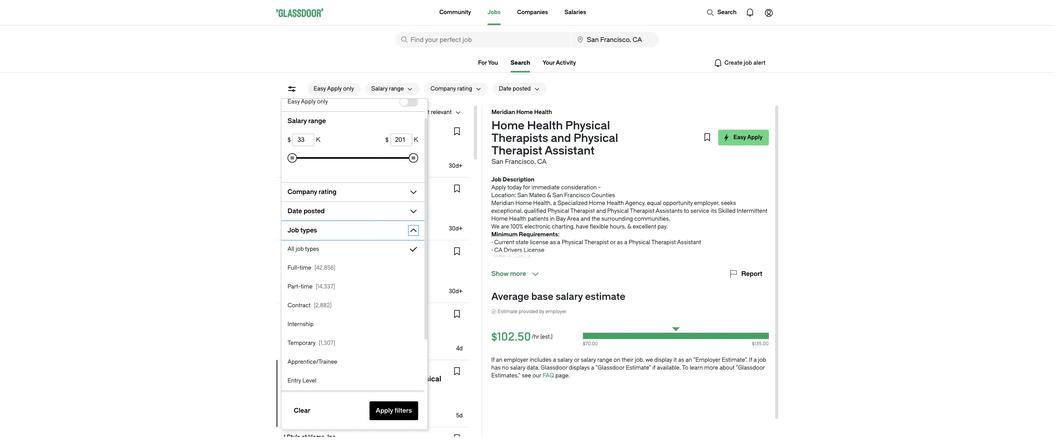 Task type: describe. For each thing, give the bounding box(es) containing it.
internship button
[[281, 316, 424, 334]]

1 $ from the left
[[287, 136, 291, 144]]

faq link
[[543, 373, 554, 379]]

ca inside job description apply today for immediate consideration - location: san mateo & san francisco counties meridian home health, a specialized home health agency, equal opportunity employer, seeks exceptional, qualified physical therapist and physical therapist assistants to service its skilled intermittent home health patients in bay area and the surrounding communities. we are 100% electronic charting, have flexible hours, & excellent pay. minimum requirements: · current state license as a physical therapist or as a physical therapist assistant · ca drivers license · cpr certified
[[494, 247, 503, 254]]

for you link
[[478, 60, 498, 66]]

1 30d+ from the top
[[449, 163, 463, 170]]

per
[[301, 156, 310, 162]]

a right health,
[[553, 200, 556, 207]]

employer inside if an employer includes a salary or salary range on their job, we display it as an "employer estimate".  if a job has no salary data, glassdoor displays a "glassdoor estimate" if available.  to learn more about "glassdoor estimates," see our
[[504, 357, 528, 364]]

assistant inside job description apply today for immediate consideration - location: san mateo & san francisco counties meridian home health, a specialized home health agency, equal opportunity employer, seeks exceptional, qualified physical therapist and physical therapist assistants to service its skilled intermittent home health patients in bay area and the surrounding communities. we are 100% electronic charting, have flexible hours, & excellent pay. minimum requirements: · current state license as a physical therapist or as a physical therapist assistant · ca drivers license · cpr certified
[[677, 239, 701, 246]]

2 horizontal spatial and
[[596, 208, 606, 215]]

(employer inside the san francisco, ca $38.00 per hour (employer est.)
[[326, 156, 353, 162]]

entry level button
[[281, 372, 424, 391]]

has
[[492, 365, 501, 372]]

estimate".
[[722, 357, 748, 364]]

most relevant button
[[410, 106, 452, 119]]

2 k from the left
[[414, 136, 418, 144]]

for
[[523, 184, 531, 191]]

company for the left company rating popup button
[[287, 188, 317, 196]]

part-
[[287, 284, 301, 290]]

by
[[539, 309, 545, 315]]

est.) inside united states $100k (employer est.) easy apply
[[327, 219, 338, 225]]

$135.00 inside jobs list element
[[305, 406, 325, 412]]

(est.)
[[541, 334, 553, 341]]

physical inside jobs list element
[[337, 127, 359, 134]]

ca inside meridian home health home health physical therapists and physical therapist assistant san francisco, ca
[[537, 158, 547, 166]]

5d
[[456, 413, 463, 420]]

0 horizontal spatial salary range
[[287, 117, 326, 125]]

easy inside easy apply button
[[734, 134, 746, 141]]

to
[[682, 365, 689, 372]]

francisco
[[564, 192, 590, 199]]

or inside if an employer includes a salary or salary range on their job, we display it as an "employer estimate".  if a job has no salary data, glassdoor displays a "glassdoor estimate" if available.  to learn more about "glassdoor estimates," see our
[[574, 357, 580, 364]]

equal
[[647, 200, 662, 207]]

therapists
[[492, 132, 548, 145]]

0 horizontal spatial salary
[[287, 117, 307, 125]]

(employer down entry level "button"
[[351, 406, 378, 412]]

est.) inside burlingame, ca $97k - $107k (employer est.)
[[345, 281, 356, 288]]

easterseals
[[299, 250, 330, 257]]

temporary [1,307]
[[287, 340, 335, 347]]

1 an from the left
[[496, 357, 503, 364]]

company inside jobs list element
[[343, 187, 369, 194]]

- inside job description apply today for immediate consideration - location: san mateo & san francisco counties meridian home health, a specialized home health agency, equal opportunity employer, seeks exceptional, qualified physical therapist and physical therapist assistants to service its skilled intermittent home health patients in bay area and the surrounding communities. we are 100% electronic charting, have flexible hours, & excellent pay. minimum requirements: · current state license as a physical therapist or as a physical therapist assistant · ca drivers license · cpr certified
[[598, 184, 601, 191]]

search link
[[511, 60, 530, 73]]

san inside the san francisco, ca $38.00 per hour (employer est.)
[[282, 146, 293, 153]]

home inside jobs list element
[[316, 310, 333, 317]]

- inside burlingame, ca $97k - $107k (employer est.)
[[297, 281, 300, 288]]

estimates,"
[[492, 373, 521, 379]]

$70.00 - $135.00
[[282, 406, 325, 412]]

your activity
[[543, 60, 576, 66]]

job types
[[287, 227, 317, 234]]

provided
[[519, 309, 538, 315]]

francisco, inside the san francisco, ca $38.00 per hour (employer est.)
[[294, 146, 321, 153]]

have
[[576, 224, 589, 230]]

services
[[353, 310, 377, 317]]

date posted for date posted dropdown button
[[499, 86, 531, 92]]

(employer est.)
[[351, 406, 390, 412]]

orthocare
[[282, 127, 311, 134]]

[2,882]
[[314, 303, 332, 309]]

salary up see
[[510, 365, 526, 372]]

a right estimate".
[[754, 357, 757, 364]]

salary range inside popup button
[[371, 86, 404, 92]]

opportunity
[[663, 200, 693, 207]]

charting,
[[552, 224, 575, 230]]

in
[[550, 216, 555, 223]]

san down immediate
[[553, 192, 563, 199]]

home up we
[[492, 216, 508, 223]]

40,699
[[282, 109, 300, 116]]

relevant
[[431, 109, 452, 116]]

easy apply only image
[[399, 97, 418, 107]]

2 an from the left
[[686, 357, 692, 364]]

electric
[[321, 187, 341, 194]]

license
[[524, 247, 545, 254]]

level
[[302, 378, 316, 385]]

hour
[[312, 156, 325, 162]]

0 horizontal spatial as
[[550, 239, 556, 246]]

jobs
[[488, 9, 501, 16]]

surrounding
[[602, 216, 633, 223]]

state
[[516, 239, 529, 246]]

a up "glassdoor"
[[553, 357, 556, 364]]

0 vertical spatial company rating button
[[424, 83, 472, 95]]

jobs link
[[488, 0, 501, 25]]

community link
[[440, 0, 471, 25]]

1 horizontal spatial &
[[547, 192, 551, 199]]

if an employer includes a salary or salary range on their job, we display it as an "employer estimate".  if a job has no salary data, glassdoor displays a "glassdoor estimate" if available.  to learn more about "glassdoor estimates," see our
[[492, 357, 767, 379]]

Search keyword field
[[395, 32, 571, 47]]

2 "glassdoor from the left
[[736, 365, 765, 372]]

date posted button
[[493, 83, 531, 95]]

0 horizontal spatial company rating button
[[281, 186, 406, 199]]

united
[[282, 209, 300, 216]]

search button
[[703, 5, 741, 20]]

0 horizontal spatial search
[[511, 60, 530, 66]]

job types list box
[[281, 240, 424, 391]]

francisco, inside meridian home health home health physical therapists and physical therapist assistant san francisco, ca
[[505, 158, 536, 166]]

home up therapists
[[516, 109, 533, 116]]

$100k
[[282, 219, 298, 225]]

1 if from the left
[[492, 357, 495, 364]]

internship
[[287, 321, 314, 328]]

easterseals northern california logo image
[[283, 247, 295, 260]]

therapist up area
[[571, 208, 595, 215]]

employer,
[[694, 200, 720, 207]]

its
[[711, 208, 717, 215]]

california
[[357, 250, 383, 257]]

on
[[614, 357, 621, 364]]

full-time [42,856]
[[287, 265, 335, 272]]

company for top company rating popup button
[[431, 86, 456, 92]]

$90k
[[282, 339, 296, 345]]

estimate"
[[626, 365, 651, 372]]

most
[[417, 109, 430, 116]]

report
[[742, 270, 763, 278]]

exceptional,
[[492, 208, 523, 215]]

date posted for date posted popup button
[[287, 208, 325, 215]]

a right displays
[[591, 365, 594, 372]]

time for full-
[[300, 265, 311, 272]]

license
[[530, 239, 549, 246]]

date for date posted dropdown button
[[499, 86, 512, 92]]

1 horizontal spatial employer
[[546, 309, 567, 315]]

& inside jobs list element
[[312, 127, 316, 134]]

company rating for top company rating popup button
[[431, 86, 472, 92]]

includes
[[530, 357, 552, 364]]

mission
[[299, 187, 320, 194]]

easy apply
[[734, 134, 763, 141]]

1 slider from the left
[[287, 153, 297, 163]]

description
[[503, 177, 535, 183]]

4d
[[456, 346, 463, 352]]

san down for
[[518, 192, 528, 199]]

all
[[287, 246, 294, 253]]

ca left jobs
[[342, 109, 350, 116]]

apply inside united states $100k (employer est.) easy apply
[[300, 228, 313, 234]]

ca inside the san francisco, ca $38.00 per hour (employer est.)
[[322, 146, 331, 153]]

only inside button
[[343, 86, 354, 92]]

you
[[488, 60, 498, 66]]

skilled
[[718, 208, 736, 215]]

immediate
[[532, 184, 560, 191]]

assistants
[[656, 208, 683, 215]]

types inside all job types button
[[305, 246, 319, 253]]

contract
[[287, 303, 310, 309]]

companies
[[517, 9, 548, 16]]

0 vertical spatial $135.00
[[752, 341, 769, 347]]

apply inside easy apply only button
[[327, 86, 342, 92]]

[1,307]
[[319, 340, 335, 347]]

easy inside united states $100k (employer est.) easy apply
[[289, 228, 299, 234]]

page.
[[556, 373, 570, 379]]

(employer down the internship
[[297, 339, 324, 345]]

therapist inside meridian home health home health physical therapists and physical therapist assistant san francisco, ca
[[492, 144, 542, 157]]

contract [2,882]
[[287, 303, 332, 309]]

burlingame, ca $97k - $107k (employer est.)
[[282, 272, 356, 288]]

salary inside popup button
[[371, 86, 388, 92]]

hours,
[[610, 224, 626, 230]]

home down date posted dropdown button
[[492, 119, 525, 132]]

for you
[[478, 60, 498, 66]]

glassdoor
[[541, 365, 568, 372]]

more inside dropdown button
[[510, 270, 526, 278]]



Task type: vqa. For each thing, say whether or not it's contained in the screenshot.
ratings,
no



Task type: locate. For each thing, give the bounding box(es) containing it.
apply inside easy apply button
[[747, 134, 763, 141]]

meridian inside meridian home health home health physical therapists and physical therapist assistant san francisco, ca
[[492, 109, 515, 116]]

posted for date posted dropdown button
[[513, 86, 531, 92]]

1 vertical spatial range
[[308, 117, 326, 125]]

0 vertical spatial employer
[[546, 309, 567, 315]]

2 horizontal spatial &
[[628, 224, 632, 230]]

rating for the left company rating popup button
[[319, 188, 336, 196]]

date inside dropdown button
[[499, 86, 512, 92]]

0 vertical spatial more
[[510, 270, 526, 278]]

or inside job description apply today for immediate consideration - location: san mateo & san francisco counties meridian home health, a specialized home health agency, equal opportunity employer, seeks exceptional, qualified physical therapist and physical therapist assistants to service its skilled intermittent home health patients in bay area and the surrounding communities. we are 100% electronic charting, have flexible hours, & excellent pay. minimum requirements: · current state license as a physical therapist or as a physical therapist assistant · ca drivers license · cpr certified
[[610, 239, 616, 246]]

average base salary estimate
[[492, 292, 626, 303]]

ca up cpr
[[494, 247, 503, 254]]

if
[[653, 365, 656, 372]]

1 vertical spatial more
[[704, 365, 718, 372]]

job inside if an employer includes a salary or salary range on their job, we display it as an "employer estimate".  if a job has no salary data, glassdoor displays a "glassdoor estimate" if available.  to learn more about "glassdoor estimates," see our
[[758, 357, 767, 364]]

date posted inside popup button
[[287, 208, 325, 215]]

1 horizontal spatial and
[[581, 216, 591, 223]]

"glassdoor down estimate".
[[736, 365, 765, 372]]

0 vertical spatial francisco,
[[313, 109, 340, 116]]

1 vertical spatial &
[[547, 192, 551, 199]]

& down immediate
[[547, 192, 551, 199]]

easterseals northern california
[[299, 250, 383, 257]]

san right 40,699
[[302, 109, 312, 116]]

$70.00 for $70.00
[[583, 341, 598, 347]]

date
[[499, 86, 512, 92], [287, 208, 302, 215]]

0 vertical spatial meridian
[[492, 109, 515, 116]]

easy apply only
[[314, 86, 354, 92], [287, 99, 328, 105]]

(employer inside burlingame, ca $97k - $107k (employer est.)
[[318, 281, 344, 288]]

0 vertical spatial &
[[312, 127, 316, 134]]

posted inside dropdown button
[[513, 86, 531, 92]]

0 vertical spatial range
[[389, 86, 404, 92]]

2 $ from the left
[[385, 136, 389, 144]]

1 vertical spatial 30d+
[[449, 226, 463, 232]]

0 vertical spatial -
[[598, 184, 601, 191]]

seeks
[[721, 200, 736, 207]]

learn
[[690, 365, 703, 372]]

today
[[508, 184, 522, 191]]

time down burlingame,
[[301, 284, 312, 290]]

(employer down [42,856]
[[318, 281, 344, 288]]

easy apply only element
[[399, 97, 418, 107]]

homeassist
[[282, 310, 315, 317]]

time up burlingame,
[[300, 265, 311, 272]]

company rating button up date posted popup button
[[281, 186, 406, 199]]

companies link
[[517, 0, 548, 25]]

0 vertical spatial easy apply only
[[314, 86, 354, 92]]

1 vertical spatial time
[[301, 284, 312, 290]]

united states $100k (employer est.) easy apply
[[282, 209, 338, 234]]

1 · from the top
[[492, 239, 493, 246]]

home down counties
[[589, 200, 606, 207]]

posted for date posted popup button
[[304, 208, 325, 215]]

community
[[440, 9, 471, 16]]

0 vertical spatial search
[[718, 9, 737, 16]]

$102.50
[[492, 331, 531, 344]]

- right $97k
[[297, 281, 300, 288]]

francisco, up sports
[[313, 109, 340, 116]]

/hr
[[532, 334, 539, 341]]

0 vertical spatial posted
[[513, 86, 531, 92]]

the
[[592, 216, 600, 223]]

or up displays
[[574, 357, 580, 364]]

average
[[492, 292, 529, 303]]

all job types button
[[281, 240, 424, 259]]

date for date posted popup button
[[287, 208, 302, 215]]

"glassdoor
[[596, 365, 625, 372], [736, 365, 765, 372]]

[42,856]
[[314, 265, 335, 272]]

job down $100k
[[287, 227, 299, 234]]

1 vertical spatial meridian
[[492, 200, 514, 207]]

1 horizontal spatial only
[[343, 86, 354, 92]]

employer up "no"
[[504, 357, 528, 364]]

k down sports
[[316, 136, 320, 144]]

1 horizontal spatial date posted
[[499, 86, 531, 92]]

search inside search button
[[718, 9, 737, 16]]

2 vertical spatial francisco,
[[505, 158, 536, 166]]

easy apply only inside button
[[314, 86, 354, 92]]

0 vertical spatial time
[[300, 265, 311, 272]]

ca up hour
[[322, 146, 331, 153]]

1 vertical spatial job
[[287, 227, 299, 234]]

qualified
[[524, 208, 547, 215]]

1 horizontal spatial k
[[414, 136, 418, 144]]

company rating for the left company rating popup button
[[287, 188, 336, 196]]

0 vertical spatial and
[[551, 132, 571, 145]]

employer
[[546, 309, 567, 315], [504, 357, 528, 364]]

job right all
[[296, 246, 304, 253]]

assistant up consideration
[[545, 144, 595, 157]]

job description apply today for immediate consideration - location: san mateo & san francisco counties meridian home health, a specialized home health agency, equal opportunity employer, seeks exceptional, qualified physical therapist and physical therapist assistants to service its skilled intermittent home health patients in bay area and the surrounding communities. we are 100% electronic charting, have flexible hours, & excellent pay. minimum requirements: · current state license as a physical therapist or as a physical therapist assistant · ca drivers license · cpr certified
[[492, 177, 768, 262]]

san inside meridian home health home health physical therapists and physical therapist assistant san francisco, ca
[[492, 158, 503, 166]]

0 horizontal spatial posted
[[304, 208, 325, 215]]

1 vertical spatial job
[[758, 357, 767, 364]]

flexible
[[590, 224, 609, 230]]

$ down the orthocare
[[287, 136, 291, 144]]

3 30d+ from the top
[[449, 288, 463, 295]]

a
[[553, 200, 556, 207], [557, 239, 560, 246], [625, 239, 628, 246], [553, 357, 556, 364], [754, 357, 757, 364], [591, 365, 594, 372]]

2 30d+ from the top
[[449, 226, 463, 232]]

2 vertical spatial &
[[628, 224, 632, 230]]

company rating button up "relevant"
[[424, 83, 472, 95]]

0 horizontal spatial k
[[316, 136, 320, 144]]

0 horizontal spatial employer
[[504, 357, 528, 364]]

jobs list element
[[276, 120, 474, 438]]

jobs
[[351, 109, 362, 116]]

to
[[684, 208, 689, 215]]

if up has
[[492, 357, 495, 364]]

1 horizontal spatial date
[[499, 86, 512, 92]]

0 horizontal spatial more
[[510, 270, 526, 278]]

& right hours,
[[628, 224, 632, 230]]

therapist up description
[[492, 144, 542, 157]]

posted
[[513, 86, 531, 92], [304, 208, 325, 215]]

1 k from the left
[[316, 136, 320, 144]]

0 vertical spatial salary range
[[371, 86, 404, 92]]

1 vertical spatial search
[[511, 60, 530, 66]]

as right it
[[678, 357, 684, 364]]

easy inside easy apply only button
[[314, 86, 326, 92]]

salary range up easy apply only image
[[371, 86, 404, 92]]

none field 'search location'
[[571, 32, 659, 47]]

1 horizontal spatial assistant
[[677, 239, 701, 246]]

faq page.
[[543, 373, 570, 379]]

2 if from the left
[[749, 357, 753, 364]]

agency,
[[625, 200, 646, 207]]

show more
[[492, 270, 526, 278]]

1 horizontal spatial rating
[[458, 86, 472, 92]]

we
[[492, 224, 500, 230]]

· left current
[[492, 239, 493, 246]]

1 horizontal spatial $70.00
[[583, 341, 598, 347]]

$70.00 down entry on the left of the page
[[282, 406, 300, 412]]

1 vertical spatial date
[[287, 208, 302, 215]]

0 horizontal spatial job
[[287, 227, 299, 234]]

0 horizontal spatial only
[[317, 99, 328, 105]]

job
[[492, 177, 502, 183], [287, 227, 299, 234]]

ca
[[342, 109, 350, 116], [322, 146, 331, 153], [537, 158, 547, 166], [494, 247, 503, 254], [315, 272, 324, 279]]

displays
[[569, 365, 590, 372]]

sports
[[318, 127, 335, 134]]

current
[[494, 239, 514, 246]]

1 vertical spatial company rating button
[[281, 186, 406, 199]]

cpr
[[494, 255, 507, 262]]

2 vertical spatial -
[[301, 406, 304, 412]]

salaries link
[[565, 0, 586, 25]]

and inside meridian home health home health physical therapists and physical therapist assistant san francisco, ca
[[551, 132, 571, 145]]

company rating up the states
[[287, 188, 336, 196]]

$102.50 /hr (est.)
[[492, 331, 553, 344]]

all job types
[[287, 246, 319, 253]]

types
[[300, 227, 317, 234], [305, 246, 319, 253]]

available.
[[657, 365, 681, 372]]

bay
[[556, 216, 566, 223]]

30d+ for mission electric company
[[449, 226, 463, 232]]

orthocare & sports physical therapy, inc.
[[282, 127, 394, 134]]

0 vertical spatial $70.00
[[583, 341, 598, 347]]

home up qualified
[[516, 200, 532, 207]]

0 vertical spatial job
[[492, 177, 502, 183]]

1 horizontal spatial slider
[[409, 153, 418, 163]]

salary range
[[371, 86, 404, 92], [287, 117, 326, 125]]

1 horizontal spatial job
[[492, 177, 502, 183]]

job inside button
[[296, 246, 304, 253]]

1 horizontal spatial salary range
[[371, 86, 404, 92]]

apply
[[327, 86, 342, 92], [301, 99, 316, 105], [747, 134, 763, 141], [492, 184, 506, 191], [300, 228, 313, 234]]

range up easy apply only image
[[389, 86, 404, 92]]

0 horizontal spatial $
[[287, 136, 291, 144]]

date up $100k
[[287, 208, 302, 215]]

more down certified
[[510, 270, 526, 278]]

$70.00 for $70.00 - $135.00
[[282, 406, 300, 412]]

a down hours,
[[625, 239, 628, 246]]

1 meridian from the top
[[492, 109, 515, 116]]

are
[[501, 224, 509, 230]]

1 horizontal spatial -
[[301, 406, 304, 412]]

range left 'on'
[[598, 357, 612, 364]]

1 vertical spatial employer
[[504, 357, 528, 364]]

1 horizontal spatial as
[[617, 239, 623, 246]]

2 · from the top
[[492, 247, 493, 254]]

0 vertical spatial only
[[343, 86, 354, 92]]

san up description
[[492, 158, 503, 166]]

2 vertical spatial and
[[581, 216, 591, 223]]

none field search keyword
[[395, 32, 571, 47]]

2 vertical spatial ·
[[492, 255, 493, 262]]

range inside if an employer includes a salary or salary range on their job, we display it as an "employer estimate".  if a job has no salary data, glassdoor displays a "glassdoor estimate" if available.  to learn more about "glassdoor estimates," see our
[[598, 357, 612, 364]]

health inside jobs list element
[[334, 310, 352, 317]]

salary up displays
[[581, 357, 596, 364]]

if right estimate".
[[749, 357, 753, 364]]

counties
[[592, 192, 615, 199]]

apprentice/trainee
[[287, 359, 337, 366]]

30d+ for easterseals northern california
[[449, 288, 463, 295]]

we
[[646, 357, 653, 364]]

time for part-
[[301, 284, 312, 290]]

0 horizontal spatial or
[[574, 357, 580, 364]]

slider
[[287, 153, 297, 163], [409, 153, 418, 163]]

states
[[301, 209, 318, 216]]

date posted down the search link on the top of page
[[499, 86, 531, 92]]

0 vertical spatial types
[[300, 227, 317, 234]]

range inside popup button
[[389, 86, 404, 92]]

san francisco, ca $38.00 per hour (employer est.)
[[282, 146, 365, 162]]

salary up "glassdoor"
[[558, 357, 573, 364]]

francisco, up per
[[294, 146, 321, 153]]

health
[[534, 109, 552, 116], [527, 119, 563, 132], [607, 200, 624, 207], [509, 216, 527, 223], [334, 310, 352, 317]]

0 horizontal spatial slider
[[287, 153, 297, 163]]

health,
[[533, 200, 552, 207]]

a down 'charting,'
[[557, 239, 560, 246]]

meridian down date posted dropdown button
[[492, 109, 515, 116]]

1 vertical spatial posted
[[304, 208, 325, 215]]

k
[[316, 136, 320, 144], [414, 136, 418, 144]]

posted inside popup button
[[304, 208, 325, 215]]

1 horizontal spatial $135.00
[[752, 341, 769, 347]]

job for job types
[[287, 227, 299, 234]]

as right license
[[550, 239, 556, 246]]

types inside job types popup button
[[300, 227, 317, 234]]

- up counties
[[598, 184, 601, 191]]

as down hours,
[[617, 239, 623, 246]]

1 vertical spatial company rating
[[287, 188, 336, 196]]

k down "most"
[[414, 136, 418, 144]]

assistant inside meridian home health home health physical therapists and physical therapist assistant san francisco, ca
[[545, 144, 595, 157]]

intermittent
[[737, 208, 768, 215]]

1 vertical spatial only
[[317, 99, 328, 105]]

francisco, up description
[[505, 158, 536, 166]]

(employer down the states
[[299, 219, 326, 225]]

100%
[[511, 224, 523, 230]]

date posted up $100k
[[287, 208, 325, 215]]

1 horizontal spatial company rating button
[[424, 83, 472, 95]]

- down entry level
[[301, 406, 304, 412]]

0 vertical spatial 30d+
[[449, 163, 463, 170]]

0 horizontal spatial range
[[308, 117, 326, 125]]

company up "relevant"
[[431, 86, 456, 92]]

company up the states
[[287, 188, 317, 196]]

employer right by
[[546, 309, 567, 315]]

ca inside burlingame, ca $97k - $107k (employer est.)
[[315, 272, 324, 279]]

1 vertical spatial -
[[297, 281, 300, 288]]

$70.00 up displays
[[583, 341, 598, 347]]

meridian
[[492, 109, 515, 116], [492, 200, 514, 207]]

1 horizontal spatial posted
[[513, 86, 531, 92]]

0 vertical spatial or
[[610, 239, 616, 246]]

company rating up "relevant"
[[431, 86, 472, 92]]

estimate provided by employer
[[498, 309, 567, 315]]

salary right "base"
[[556, 292, 583, 303]]

0 horizontal spatial assistant
[[545, 144, 595, 157]]

therapist down pay.
[[652, 239, 676, 246]]

assistant down to
[[677, 239, 701, 246]]

· down minimum
[[492, 247, 493, 254]]

2 horizontal spatial -
[[598, 184, 601, 191]]

meridian down location:
[[492, 200, 514, 207]]

1 horizontal spatial "glassdoor
[[736, 365, 765, 372]]

easy apply button
[[718, 130, 769, 146]]

job inside popup button
[[287, 227, 299, 234]]

0 horizontal spatial date posted
[[287, 208, 325, 215]]

easy
[[314, 86, 326, 92], [287, 99, 300, 105], [734, 134, 746, 141], [289, 228, 299, 234]]

Search location field
[[571, 32, 659, 47]]

home
[[516, 109, 533, 116], [492, 119, 525, 132], [516, 200, 532, 207], [589, 200, 606, 207], [492, 216, 508, 223], [316, 310, 333, 317]]

job right estimate".
[[758, 357, 767, 364]]

2 meridian from the top
[[492, 200, 514, 207]]

1 vertical spatial or
[[574, 357, 580, 364]]

$ down inc.
[[385, 136, 389, 144]]

range down 40,699 san francisco, ca jobs
[[308, 117, 326, 125]]

1 "glassdoor from the left
[[596, 365, 625, 372]]

consideration
[[561, 184, 597, 191]]

excellent
[[633, 224, 657, 230]]

date inside popup button
[[287, 208, 302, 215]]

2 vertical spatial range
[[598, 357, 612, 364]]

1 vertical spatial and
[[596, 208, 606, 215]]

therapist down flexible
[[585, 239, 609, 246]]

easy apply only button
[[307, 83, 360, 95]]

1 vertical spatial easy apply only
[[287, 99, 328, 105]]

1 horizontal spatial an
[[686, 357, 692, 364]]

more down "employer
[[704, 365, 718, 372]]

0 vertical spatial assistant
[[545, 144, 595, 157]]

time
[[300, 265, 311, 272], [301, 284, 312, 290]]

est.) inside the san francisco, ca $38.00 per hour (employer est.)
[[354, 156, 365, 162]]

"glassdoor down 'on'
[[596, 365, 625, 372]]

salary range up the orthocare
[[287, 117, 326, 125]]

date posted inside dropdown button
[[499, 86, 531, 92]]

display
[[655, 357, 673, 364]]

requirements:
[[519, 232, 560, 238]]

patients
[[528, 216, 549, 223]]

job inside job description apply today for immediate consideration - location: san mateo & san francisco counties meridian home health, a specialized home health agency, equal opportunity employer, seeks exceptional, qualified physical therapist and physical therapist assistants to service its skilled intermittent home health patients in bay area and the surrounding communities. we are 100% electronic charting, have flexible hours, & excellent pay. minimum requirements: · current state license as a physical therapist or as a physical therapist assistant · ca drivers license · cpr certified
[[492, 177, 502, 183]]

job for job description apply today for immediate consideration - location: san mateo & san francisco counties meridian home health, a specialized home health agency, equal opportunity employer, seeks exceptional, qualified physical therapist and physical therapist assistants to service its skilled intermittent home health patients in bay area and the surrounding communities. we are 100% electronic charting, have flexible hours, & excellent pay. minimum requirements: · current state license as a physical therapist or as a physical therapist assistant · ca drivers license · cpr certified
[[492, 177, 502, 183]]

an up to
[[686, 357, 692, 364]]

1 horizontal spatial or
[[610, 239, 616, 246]]

job up location:
[[492, 177, 502, 183]]

pay.
[[658, 224, 668, 230]]

as inside if an employer includes a salary or salary range on their job, we display it as an "employer estimate".  if a job has no salary data, glassdoor displays a "glassdoor estimate" if available.  to learn more about "glassdoor estimates," see our
[[678, 357, 684, 364]]

3 · from the top
[[492, 255, 493, 262]]

0 vertical spatial date posted
[[499, 86, 531, 92]]

date down the search link on the top of page
[[499, 86, 512, 92]]

for
[[478, 60, 487, 66]]

0 horizontal spatial company
[[287, 188, 317, 196]]

0 horizontal spatial $135.00
[[305, 406, 325, 412]]

0 horizontal spatial rating
[[319, 188, 336, 196]]

more inside if an employer includes a salary or salary range on their job, we display it as an "employer estimate".  if a job has no salary data, glassdoor displays a "glassdoor estimate" if available.  to learn more about "glassdoor estimates," see our
[[704, 365, 718, 372]]

full-
[[287, 265, 300, 272]]

1 horizontal spatial more
[[704, 365, 718, 372]]

service
[[691, 208, 710, 215]]

(employer right hour
[[326, 156, 353, 162]]

mission electric company logo image
[[283, 184, 295, 197]]

job,
[[635, 357, 644, 364]]

2 horizontal spatial as
[[678, 357, 684, 364]]

2 slider from the left
[[409, 153, 418, 163]]

therapist down agency,
[[630, 208, 655, 215]]

an up has
[[496, 357, 503, 364]]

company up date posted popup button
[[343, 187, 369, 194]]

1 vertical spatial date posted
[[287, 208, 325, 215]]

-
[[598, 184, 601, 191], [297, 281, 300, 288], [301, 406, 304, 412]]

(employer inside united states $100k (employer est.) easy apply
[[299, 219, 326, 225]]

job types button
[[281, 224, 406, 237]]

$70.00 inside jobs list element
[[282, 406, 300, 412]]

0 vertical spatial rating
[[458, 86, 472, 92]]

ca up immediate
[[537, 158, 547, 166]]

0 horizontal spatial -
[[297, 281, 300, 288]]

[14,337]
[[316, 284, 335, 290]]

· left cpr
[[492, 255, 493, 262]]

open filter menu image
[[287, 84, 296, 94]]

1 vertical spatial assistant
[[677, 239, 701, 246]]

0 horizontal spatial "glassdoor
[[596, 365, 625, 372]]

meridian inside job description apply today for immediate consideration - location: san mateo & san francisco counties meridian home health, a specialized home health agency, equal opportunity employer, seeks exceptional, qualified physical therapist and physical therapist assistants to service its skilled intermittent home health patients in bay area and the surrounding communities. we are 100% electronic charting, have flexible hours, & excellent pay. minimum requirements: · current state license as a physical therapist or as a physical therapist assistant · ca drivers license · cpr certified
[[492, 200, 514, 207]]

only up 40,699 san francisco, ca jobs
[[317, 99, 328, 105]]

& left sports
[[312, 127, 316, 134]]

or down hours,
[[610, 239, 616, 246]]

rating for top company rating popup button
[[458, 86, 472, 92]]

estimate
[[585, 292, 626, 303]]

types up full-time [42,856]
[[305, 246, 319, 253]]

posted down mission
[[304, 208, 325, 215]]

None field
[[395, 32, 571, 47], [571, 32, 659, 47], [292, 134, 314, 146], [390, 134, 412, 146], [292, 134, 314, 146], [390, 134, 412, 146]]

1 horizontal spatial $
[[385, 136, 389, 144]]

0 vertical spatial company rating
[[431, 86, 472, 92]]

1 horizontal spatial search
[[718, 9, 737, 16]]

only up jobs
[[343, 86, 354, 92]]

posted down the search link on the top of page
[[513, 86, 531, 92]]

francisco,
[[313, 109, 340, 116], [294, 146, 321, 153], [505, 158, 536, 166]]

therapist
[[492, 144, 542, 157], [571, 208, 595, 215], [630, 208, 655, 215], [585, 239, 609, 246], [652, 239, 676, 246]]

san up $38.00
[[282, 146, 293, 153]]

apply inside job description apply today for immediate consideration - location: san mateo & san francisco counties meridian home health, a specialized home health agency, equal opportunity employer, seeks exceptional, qualified physical therapist and physical therapist assistants to service its skilled intermittent home health patients in bay area and the surrounding communities. we are 100% electronic charting, have flexible hours, & excellent pay. minimum requirements: · current state license as a physical therapist or as a physical therapist assistant · ca drivers license · cpr certified
[[492, 184, 506, 191]]

home down [2,882] at left
[[316, 310, 333, 317]]

1 horizontal spatial if
[[749, 357, 753, 364]]

types down the states
[[300, 227, 317, 234]]

estimate
[[498, 309, 518, 315]]



